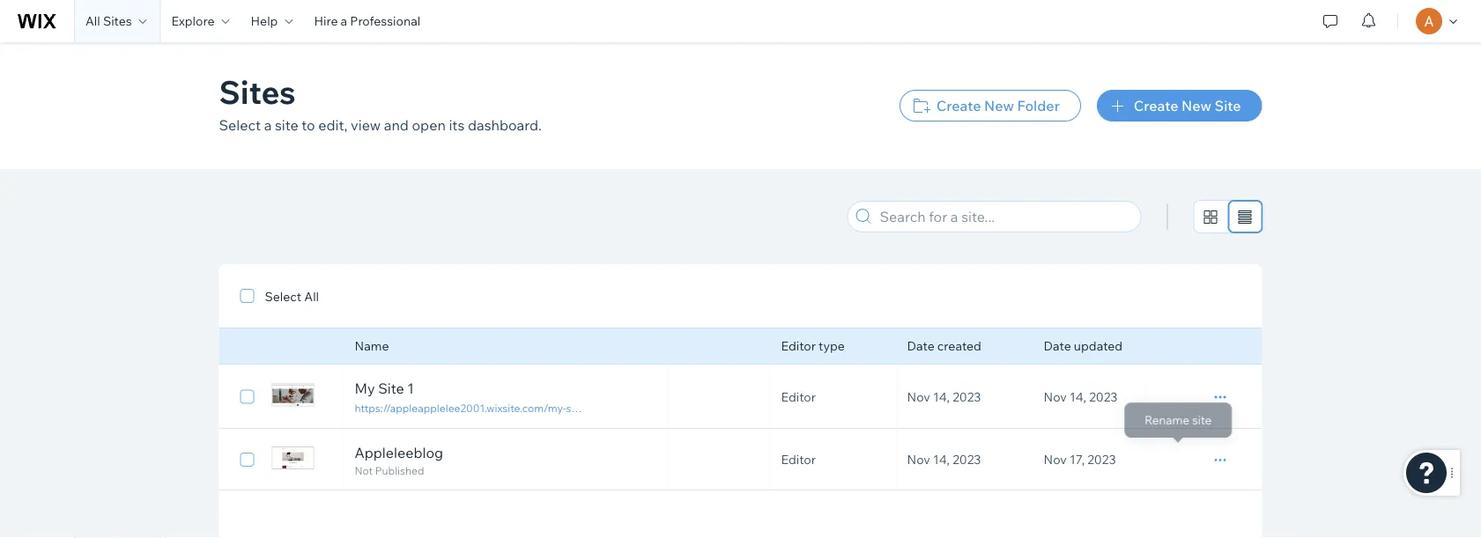 Task type: describe. For each thing, give the bounding box(es) containing it.
help button
[[240, 0, 304, 42]]

date updated
[[1044, 338, 1123, 354]]

site inside the my site 1 https://appleapplelee2001.wixsite.com/my-site-1
[[378, 380, 404, 397]]

open
[[412, 116, 446, 134]]

1 editor from the top
[[781, 338, 816, 354]]

0 vertical spatial sites
[[103, 13, 132, 29]]

my site 1 image
[[272, 384, 314, 407]]

view
[[351, 116, 381, 134]]

and
[[384, 116, 409, 134]]

sites inside sites select a site to edit, view and open its dashboard.
[[219, 71, 296, 111]]

0 horizontal spatial all
[[85, 13, 100, 29]]

select inside checkbox
[[265, 289, 302, 304]]

select inside sites select a site to edit, view and open its dashboard.
[[219, 116, 261, 134]]

help
[[251, 13, 278, 29]]

folder
[[1017, 97, 1060, 115]]

explore
[[171, 13, 215, 29]]

a inside sites select a site to edit, view and open its dashboard.
[[264, 116, 272, 134]]

hire a professional link
[[304, 0, 431, 42]]

1 horizontal spatial site
[[1192, 414, 1210, 427]]

published
[[375, 464, 424, 478]]

name
[[355, 338, 389, 354]]

select all
[[265, 289, 319, 304]]

create new folder button
[[900, 90, 1081, 122]]

rename
[[1147, 414, 1189, 427]]

https://appleapplelee2001.wixsite.com/my-site-1 button
[[355, 400, 592, 416]]

appleleeblog image
[[272, 447, 314, 470]]

my site 1 https://appleapplelee2001.wixsite.com/my-site-1
[[355, 380, 592, 415]]

date for date created
[[907, 338, 935, 354]]

rename site
[[1147, 414, 1210, 427]]

not
[[355, 464, 373, 478]]

14, for appleleeblog
[[933, 452, 950, 468]]

14, for my site 1
[[933, 389, 950, 405]]

0 vertical spatial a
[[341, 13, 347, 29]]

new for folder
[[984, 97, 1014, 115]]

hire a professional
[[314, 13, 421, 29]]

edit,
[[318, 116, 348, 134]]

site-
[[566, 401, 587, 415]]

nov 14, 2023 for my site 1
[[907, 389, 981, 405]]

0 horizontal spatial 1
[[407, 380, 414, 397]]



Task type: vqa. For each thing, say whether or not it's contained in the screenshot.
Subscription Checkbox's Learn More link
no



Task type: locate. For each thing, give the bounding box(es) containing it.
1 horizontal spatial site
[[1215, 97, 1241, 115]]

a left to
[[264, 116, 272, 134]]

dashboard.
[[468, 116, 542, 134]]

0 horizontal spatial new
[[984, 97, 1014, 115]]

editor
[[781, 338, 816, 354], [781, 389, 816, 405], [781, 452, 816, 468]]

0 horizontal spatial a
[[264, 116, 272, 134]]

0 horizontal spatial create
[[937, 97, 981, 115]]

0 vertical spatial site
[[275, 116, 299, 134]]

all sites
[[85, 13, 132, 29]]

nov 17, 2023
[[1044, 452, 1116, 468]]

its
[[449, 116, 465, 134]]

14,
[[933, 389, 950, 405], [1070, 389, 1087, 405], [933, 452, 950, 468]]

0 vertical spatial select
[[219, 116, 261, 134]]

hire
[[314, 13, 338, 29]]

0 vertical spatial editor
[[781, 338, 816, 354]]

1 date from the left
[[907, 338, 935, 354]]

site
[[1215, 97, 1241, 115], [378, 380, 404, 397]]

1 horizontal spatial 1
[[587, 401, 592, 415]]

create new folder
[[937, 97, 1060, 115]]

create
[[937, 97, 981, 115], [1134, 97, 1179, 115]]

1 vertical spatial sites
[[219, 71, 296, 111]]

all
[[85, 13, 100, 29], [304, 289, 319, 304]]

sites down help
[[219, 71, 296, 111]]

site inside create new site button
[[1215, 97, 1241, 115]]

date created
[[907, 338, 982, 354]]

None checkbox
[[240, 449, 254, 471]]

appleleeblog not published
[[355, 444, 443, 478]]

3 editor from the top
[[781, 452, 816, 468]]

new
[[984, 97, 1014, 115], [1182, 97, 1212, 115]]

site left to
[[275, 116, 299, 134]]

nov 14, 2023 for appleleeblog
[[907, 452, 981, 468]]

updated
[[1074, 338, 1123, 354]]

1 vertical spatial site
[[1192, 414, 1210, 427]]

0 horizontal spatial date
[[907, 338, 935, 354]]

type
[[819, 338, 845, 354]]

1 horizontal spatial date
[[1044, 338, 1071, 354]]

a right 'hire'
[[341, 13, 347, 29]]

date left updated
[[1044, 338, 1071, 354]]

1 vertical spatial site
[[378, 380, 404, 397]]

1
[[407, 380, 414, 397], [587, 401, 592, 415]]

editor for appleleeblog
[[781, 452, 816, 468]]

select
[[219, 116, 261, 134], [265, 289, 302, 304]]

0 horizontal spatial select
[[219, 116, 261, 134]]

create new site
[[1134, 97, 1241, 115]]

create for create new folder
[[937, 97, 981, 115]]

editor for my site 1
[[781, 389, 816, 405]]

17,
[[1070, 452, 1085, 468]]

1 create from the left
[[937, 97, 981, 115]]

https://appleapplelee2001.wixsite.com/my-
[[355, 401, 566, 415]]

nov
[[907, 389, 931, 405], [1044, 389, 1067, 405], [907, 452, 931, 468], [1044, 452, 1067, 468]]

appleleeblog
[[355, 444, 443, 462]]

sites select a site to edit, view and open its dashboard.
[[219, 71, 542, 134]]

sites left the explore
[[103, 13, 132, 29]]

site right rename
[[1192, 414, 1210, 427]]

date left created
[[907, 338, 935, 354]]

2 create from the left
[[1134, 97, 1179, 115]]

1 horizontal spatial sites
[[219, 71, 296, 111]]

0 vertical spatial site
[[1215, 97, 1241, 115]]

2 date from the left
[[1044, 338, 1071, 354]]

0 vertical spatial all
[[85, 13, 100, 29]]

1 horizontal spatial new
[[1182, 97, 1212, 115]]

0 horizontal spatial site
[[378, 380, 404, 397]]

nov 14, 2023
[[907, 389, 981, 405], [1044, 389, 1118, 405], [907, 452, 981, 468]]

2 editor from the top
[[781, 389, 816, 405]]

site
[[275, 116, 299, 134], [1192, 414, 1210, 427]]

date for date updated
[[1044, 338, 1071, 354]]

site inside sites select a site to edit, view and open its dashboard.
[[275, 116, 299, 134]]

professional
[[350, 13, 421, 29]]

1 vertical spatial select
[[265, 289, 302, 304]]

1 horizontal spatial all
[[304, 289, 319, 304]]

0 horizontal spatial site
[[275, 116, 299, 134]]

2 new from the left
[[1182, 97, 1212, 115]]

all inside select all checkbox
[[304, 289, 319, 304]]

Search for a site... field
[[875, 202, 1136, 232]]

2023
[[953, 389, 981, 405], [1089, 389, 1118, 405], [953, 452, 981, 468], [1088, 452, 1116, 468]]

0 vertical spatial 1
[[407, 380, 414, 397]]

1 horizontal spatial create
[[1134, 97, 1179, 115]]

1 vertical spatial 1
[[587, 401, 592, 415]]

1 vertical spatial all
[[304, 289, 319, 304]]

Select All checkbox
[[240, 286, 319, 307]]

a
[[341, 13, 347, 29], [264, 116, 272, 134]]

sites
[[103, 13, 132, 29], [219, 71, 296, 111]]

my
[[355, 380, 375, 397]]

1 vertical spatial a
[[264, 116, 272, 134]]

create new site button
[[1097, 90, 1262, 122]]

1 vertical spatial editor
[[781, 389, 816, 405]]

1 new from the left
[[984, 97, 1014, 115]]

created
[[938, 338, 982, 354]]

1 horizontal spatial a
[[341, 13, 347, 29]]

date
[[907, 338, 935, 354], [1044, 338, 1071, 354]]

new for site
[[1182, 97, 1212, 115]]

None checkbox
[[240, 386, 254, 408]]

2 vertical spatial editor
[[781, 452, 816, 468]]

create for create new site
[[1134, 97, 1179, 115]]

editor type
[[781, 338, 845, 354]]

0 horizontal spatial sites
[[103, 13, 132, 29]]

1 horizontal spatial select
[[265, 289, 302, 304]]

to
[[302, 116, 315, 134]]



